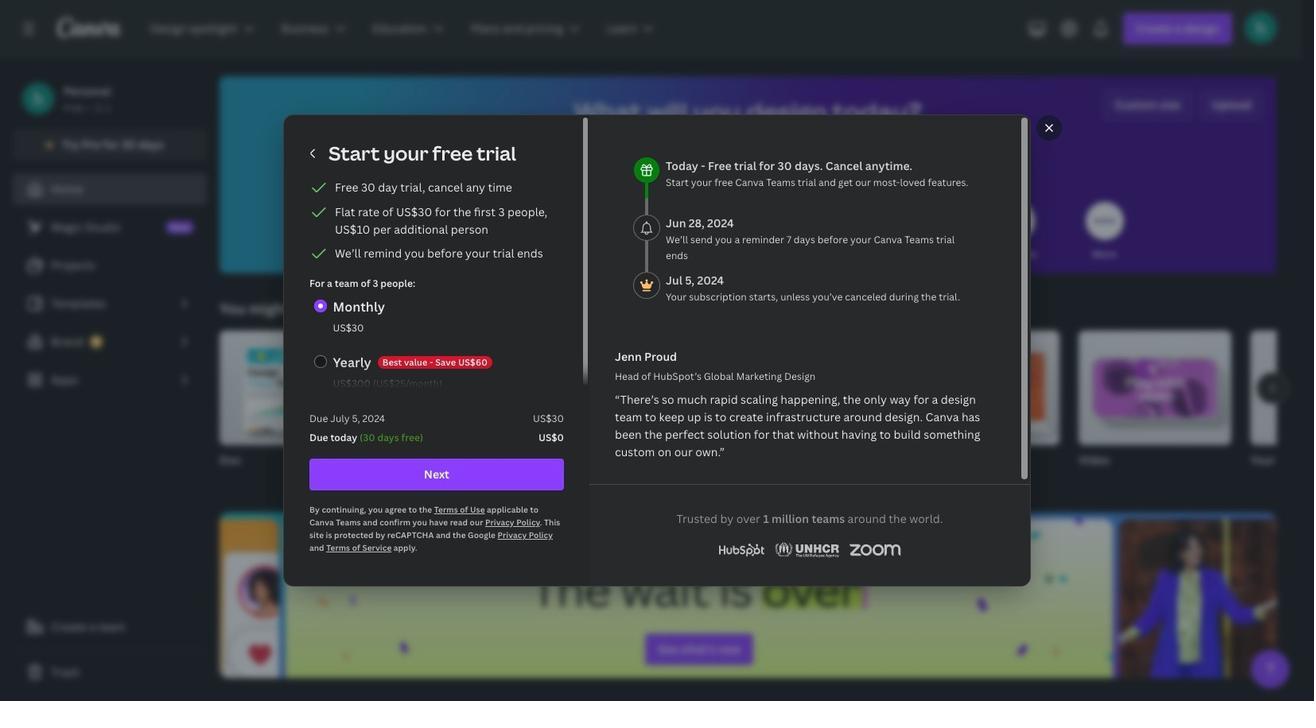 Task type: describe. For each thing, give the bounding box(es) containing it.
1 horizontal spatial list
[[309, 178, 555, 263]]

3 group from the left
[[563, 331, 716, 489]]

5 group from the left
[[907, 331, 1060, 489]]

top level navigation element
[[140, 13, 671, 45]]



Task type: locate. For each thing, give the bounding box(es) containing it.
list
[[309, 178, 555, 263], [13, 212, 207, 396]]

2 group from the left
[[391, 331, 544, 489]]

group
[[220, 331, 372, 489], [391, 331, 544, 489], [563, 331, 716, 489], [735, 331, 888, 489], [907, 331, 1060, 489], [1079, 331, 1232, 489], [1251, 331, 1314, 489]]

0 horizontal spatial list
[[13, 212, 207, 396]]

1 group from the left
[[220, 331, 372, 489]]

None search field
[[510, 148, 987, 180]]

4 group from the left
[[735, 331, 888, 489]]

7 group from the left
[[1251, 331, 1314, 489]]

6 group from the left
[[1079, 331, 1232, 489]]



Task type: vqa. For each thing, say whether or not it's contained in the screenshot.
fourth group from left
yes



